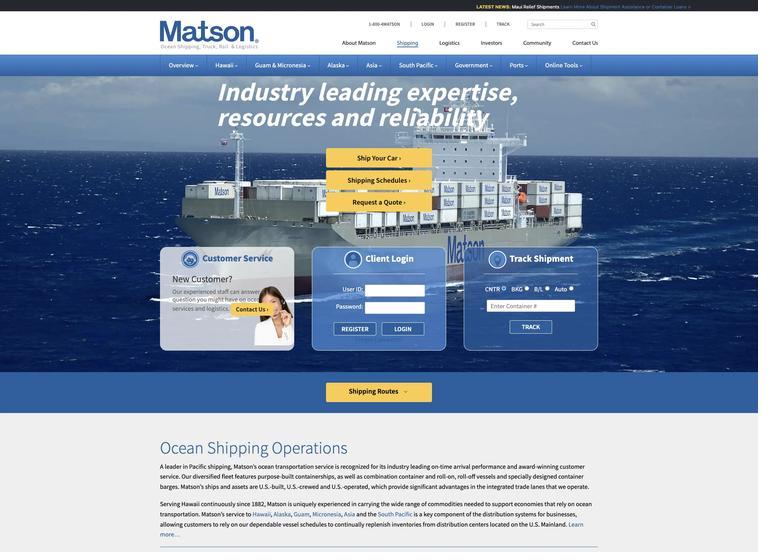 Task type: locate. For each thing, give the bounding box(es) containing it.
1 horizontal spatial shipment
[[595, 4, 615, 10]]

shipping left routes
[[349, 387, 376, 396]]

car
[[387, 154, 398, 163]]

ship
[[357, 154, 371, 163]]

track inside button
[[522, 323, 540, 332]]

track down enter container # text field
[[522, 323, 540, 332]]

container
[[647, 4, 668, 10]]

1 horizontal spatial login
[[422, 21, 434, 27]]

1 horizontal spatial is
[[335, 463, 339, 471]]

1 horizontal spatial a
[[419, 511, 422, 519]]

built,
[[272, 483, 286, 492]]

2 horizontal spatial is
[[414, 511, 418, 519]]

ocean inside serving hawaii continuously since 1882, matson is uniquely experienced in carrying the wide range of commodities needed to support economies that rely on ocean transportation. matson's service to
[[576, 501, 592, 509]]

register link up top menu navigation
[[445, 21, 486, 27]]

u.s.- down containerships,
[[332, 483, 344, 492]]

support
[[492, 501, 513, 509]]

hawaii down 1882,
[[253, 511, 271, 519]]

1 horizontal spatial register link
[[445, 21, 486, 27]]

south up replenish
[[378, 511, 394, 519]]

1 horizontal spatial roll-
[[458, 473, 468, 481]]

as right well
[[357, 473, 363, 481]]

the
[[477, 483, 486, 492], [381, 501, 390, 509], [368, 511, 377, 519], [473, 511, 481, 519], [519, 521, 528, 529]]

2 vertical spatial track
[[522, 323, 540, 332]]

shipping routes link
[[326, 383, 432, 403]]

alaska link down about matson at the left top of page
[[328, 61, 349, 69]]

on right have at the left bottom
[[239, 296, 246, 304]]

login
[[422, 21, 434, 27], [391, 253, 414, 265]]

alaska up vessel
[[274, 511, 291, 519]]

1 vertical spatial register link
[[334, 323, 376, 336]]

1 vertical spatial rely
[[220, 521, 230, 529]]

leader
[[165, 463, 182, 471]]

tools
[[564, 61, 578, 69]]

ocean inside our experienced staff can answer any question you might have on ocean services and logistics.
[[247, 296, 263, 304]]

matson's down continuously
[[201, 511, 225, 519]]

hawaii for hawaii
[[215, 61, 234, 69]]

serving
[[160, 501, 180, 509]]

None search field
[[527, 20, 598, 29]]

quote
[[384, 198, 402, 207]]

of down the needed
[[466, 511, 471, 519]]

on inside our experienced staff can answer any question you might have on ocean services and logistics.
[[239, 296, 246, 304]]

1 vertical spatial learn
[[569, 521, 584, 529]]

is left uniquely
[[288, 501, 292, 509]]

1 vertical spatial asia link
[[344, 511, 355, 519]]

about matson
[[342, 41, 376, 46]]

asia link up continually
[[344, 511, 355, 519]]

matson's
[[234, 463, 257, 471], [181, 483, 204, 492], [201, 511, 225, 519]]

0 vertical spatial alaska
[[328, 61, 345, 69]]

ocean
[[247, 296, 263, 304], [258, 463, 274, 471], [576, 501, 592, 509]]

guam left &
[[255, 61, 271, 69]]

micronesia up 'schedules'
[[312, 511, 341, 519]]

2 container from the left
[[558, 473, 584, 481]]

1 horizontal spatial pacific
[[395, 511, 412, 519]]

shipping inside shipping schedules › link
[[348, 176, 375, 185]]

service inside serving hawaii continuously since 1882, matson is uniquely experienced in carrying the wide range of commodities needed to support economies that rely on ocean transportation. matson's service to
[[226, 511, 245, 519]]

1 vertical spatial guam
[[294, 511, 310, 519]]

1 horizontal spatial rely
[[557, 501, 567, 509]]

ocean inside a leader in pacific shipping, matson's ocean transportation service is recognized for its industry leading on-time arrival performance and award-winning customer service. our diversified fleet features purpose-built containerships, as well as combination container and roll-on, roll-off vessels and specially designed container barges. matson's ships and assets are u.s.-built, u.s.-crewed and u.s.-operated, which provide significant advantages in the integrated trade lanes that we operate.
[[258, 463, 274, 471]]

image of smiling customer service agent ready to help. image
[[254, 287, 294, 346]]

0 horizontal spatial as
[[337, 473, 343, 481]]

south pacific link down wide
[[378, 511, 412, 519]]

0 horizontal spatial a
[[379, 198, 382, 207]]

› down any
[[267, 306, 268, 314]]

1 horizontal spatial contact
[[573, 41, 591, 46]]

community link
[[513, 37, 562, 52]]

mainland.
[[541, 521, 567, 529]]

asia up continually
[[344, 511, 355, 519]]

0 vertical spatial hawaii link
[[215, 61, 238, 69]]

experienced down new customer?
[[184, 288, 216, 296]]

ocean up purpose-
[[258, 463, 274, 471]]

1 vertical spatial track
[[510, 253, 532, 265]]

0 vertical spatial register
[[456, 21, 475, 27]]

hawaii link down blue matson logo with ocean, shipping, truck, rail and logistics written beneath it.
[[215, 61, 238, 69]]

fleet
[[222, 473, 234, 481]]

login up shipping link
[[422, 21, 434, 27]]

ships
[[205, 483, 219, 492]]

1 vertical spatial leading
[[410, 463, 430, 471]]

as
[[337, 473, 343, 481], [357, 473, 363, 481]]

provide
[[388, 483, 409, 492]]

b/l
[[534, 285, 543, 294]]

a left quote
[[379, 198, 382, 207]]

0 horizontal spatial container
[[399, 473, 424, 481]]

news:
[[490, 4, 506, 10]]

register inside register link
[[342, 325, 369, 334]]

register link down password: on the bottom of page
[[334, 323, 376, 336]]

ocean down operate.
[[576, 501, 592, 509]]

alaska link
[[328, 61, 349, 69], [274, 511, 291, 519]]

0 horizontal spatial matson
[[267, 501, 287, 509]]

from
[[423, 521, 436, 529]]

south pacific link
[[399, 61, 438, 69], [378, 511, 412, 519]]

distribution up located
[[483, 511, 514, 519]]

&
[[272, 61, 276, 69]]

0 horizontal spatial of
[[421, 501, 427, 509]]

1 horizontal spatial as
[[357, 473, 363, 481]]

1 vertical spatial that
[[545, 501, 555, 509]]

shipping inside shipping routes link
[[349, 387, 376, 396]]

2 horizontal spatial in
[[470, 483, 476, 492]]

of inside serving hawaii continuously since 1882, matson is uniquely experienced in carrying the wide range of commodities needed to support economies that rely on ocean transportation. matson's service to
[[421, 501, 427, 509]]

guam down uniquely
[[294, 511, 310, 519]]

service up containerships,
[[315, 463, 334, 471]]

1 vertical spatial us
[[259, 306, 265, 314]]

0 vertical spatial about
[[581, 4, 594, 10]]

distribution down component
[[437, 521, 468, 529]]

shipping schedules ›
[[348, 176, 411, 185]]

1 vertical spatial contact
[[236, 306, 257, 314]]

2 vertical spatial matson's
[[201, 511, 225, 519]]

continually
[[335, 521, 365, 529]]

0 vertical spatial rely
[[557, 501, 567, 509]]

0 vertical spatial our
[[172, 288, 182, 296]]

a left key
[[419, 511, 422, 519]]

of
[[421, 501, 427, 509], [466, 511, 471, 519]]

wide
[[391, 501, 404, 509]]

combination
[[364, 473, 398, 481]]

is inside a leader in pacific shipping, matson's ocean transportation service is recognized for its industry leading on-time arrival performance and award-winning customer service. our diversified fleet features purpose-built containerships, as well as combination container and roll-on, roll-off vessels and specially designed container barges. matson's ships and assets are u.s.-built, u.s.-crewed and u.s.-operated, which provide significant advantages in the integrated trade lanes that we operate.
[[335, 463, 339, 471]]

schedules
[[300, 521, 327, 529]]

1 horizontal spatial matson
[[358, 41, 376, 46]]

1 vertical spatial hawaii
[[181, 501, 200, 509]]

0 vertical spatial south
[[399, 61, 415, 69]]

0 vertical spatial register link
[[445, 21, 486, 27]]

1 horizontal spatial service
[[315, 463, 334, 471]]

1 vertical spatial of
[[466, 511, 471, 519]]

the up centers
[[473, 511, 481, 519]]

1 vertical spatial a
[[419, 511, 422, 519]]

south pacific link down shipping link
[[399, 61, 438, 69]]

a inside is a key component of the distribution systems for businesses, allowing customers to rely on our dependable vessel schedules to continually replenish inventories from distribution centers located on the u.s. mainland.
[[419, 511, 422, 519]]

shipment up b/l option
[[534, 253, 573, 265]]

1 vertical spatial south pacific link
[[378, 511, 412, 519]]

pacific down shipping link
[[416, 61, 434, 69]]

0 horizontal spatial experienced
[[184, 288, 216, 296]]

roll- down time
[[437, 473, 448, 481]]

container down customer
[[558, 473, 584, 481]]

the down vessels
[[477, 483, 486, 492]]

matson inside top menu navigation
[[358, 41, 376, 46]]

0 vertical spatial that
[[546, 483, 557, 492]]

matson's inside serving hawaii continuously since 1882, matson is uniquely experienced in carrying the wide range of commodities needed to support economies that rely on ocean transportation. matson's service to
[[201, 511, 225, 519]]

guam & micronesia link
[[255, 61, 310, 69]]

roll-
[[437, 473, 448, 481], [458, 473, 468, 481]]

our inside a leader in pacific shipping, matson's ocean transportation service is recognized for its industry leading on-time arrival performance and award-winning customer service. our diversified fleet features purpose-built containerships, as well as combination container and roll-on, roll-off vessels and specially designed container barges. matson's ships and assets are u.s.-built, u.s.-crewed and u.s.-operated, which provide significant advantages in the integrated trade lanes that we operate.
[[182, 473, 191, 481]]

0 horizontal spatial alaska link
[[274, 511, 291, 519]]

matson's up features
[[234, 463, 257, 471]]

shipping,
[[208, 463, 232, 471]]

industry leading expertise, resources and reliability
[[217, 76, 518, 133]]

1 roll- from the left
[[437, 473, 448, 481]]

can
[[230, 288, 240, 296]]

1 as from the left
[[337, 473, 343, 481]]

1 vertical spatial asia
[[344, 511, 355, 519]]

businesses,
[[547, 511, 577, 519]]

1 vertical spatial about
[[342, 41, 357, 46]]

0 horizontal spatial for
[[371, 463, 378, 471]]

, up dependable
[[271, 511, 272, 519]]

0 vertical spatial matson's
[[234, 463, 257, 471]]

more…
[[160, 531, 180, 539]]

0 horizontal spatial south
[[378, 511, 394, 519]]

shipping schedules › link
[[326, 171, 432, 190]]

, up 'schedules'
[[310, 511, 311, 519]]

0 horizontal spatial about
[[342, 41, 357, 46]]

the down the systems
[[519, 521, 528, 529]]

container up significant
[[399, 473, 424, 481]]

0 horizontal spatial pacific
[[189, 463, 206, 471]]

is down range
[[414, 511, 418, 519]]

1 horizontal spatial hawaii link
[[253, 511, 271, 519]]

track down news:
[[497, 21, 510, 27]]

track link
[[486, 21, 510, 27]]

matson down built,
[[267, 501, 287, 509]]

crewed
[[299, 483, 319, 492]]

u.s.- down purpose-
[[259, 483, 272, 492]]

0 horizontal spatial asia
[[344, 511, 355, 519]]

contact up the "tools"
[[573, 41, 591, 46]]

1 vertical spatial south
[[378, 511, 394, 519]]

hawaii link for ports link
[[215, 61, 238, 69]]

alaska link up vessel
[[274, 511, 291, 519]]

shipping inside shipping link
[[397, 41, 418, 46]]

shipping up south pacific
[[397, 41, 418, 46]]

service
[[315, 463, 334, 471], [226, 511, 245, 519]]

0 horizontal spatial shipment
[[534, 253, 573, 265]]

to right customers
[[213, 521, 218, 529]]

that left we on the bottom right of the page
[[546, 483, 557, 492]]

0 horizontal spatial service
[[226, 511, 245, 519]]

1 horizontal spatial learn
[[569, 521, 584, 529]]

login link
[[411, 21, 445, 27]]

rely left our
[[220, 521, 230, 529]]

2 horizontal spatial hawaii
[[253, 511, 271, 519]]

shipment up search icon
[[595, 4, 615, 10]]

2 , from the left
[[291, 511, 292, 519]]

customer
[[202, 253, 242, 264]]

0 horizontal spatial contact
[[236, 306, 257, 314]]

0 vertical spatial service
[[315, 463, 334, 471]]

in left carrying
[[352, 501, 357, 509]]

0 horizontal spatial register
[[342, 325, 369, 334]]

1 vertical spatial alaska link
[[274, 511, 291, 519]]

0 vertical spatial contact
[[573, 41, 591, 46]]

0 vertical spatial us
[[592, 41, 598, 46]]

2 vertical spatial in
[[352, 501, 357, 509]]

pacific up diversified
[[189, 463, 206, 471]]

well
[[344, 473, 355, 481]]

ocean
[[160, 438, 204, 459]]

hawaii down blue matson logo with ocean, shipping, truck, rail and logistics written beneath it.
[[215, 61, 234, 69]]

on
[[239, 296, 246, 304], [568, 501, 575, 509], [231, 521, 238, 529], [511, 521, 518, 529]]

routes
[[377, 387, 398, 396]]

1 vertical spatial register
[[342, 325, 369, 334]]

to down hawaii , alaska , guam , micronesia , asia and the south pacific
[[328, 521, 333, 529]]

0 vertical spatial alaska link
[[328, 61, 349, 69]]

user
[[343, 285, 355, 294]]

to
[[485, 501, 491, 509], [246, 511, 251, 519], [213, 521, 218, 529], [328, 521, 333, 529]]

0 vertical spatial matson
[[358, 41, 376, 46]]

its
[[380, 463, 386, 471]]

hawaii link for micronesia link
[[253, 511, 271, 519]]

as left well
[[337, 473, 343, 481]]

, up continually
[[341, 511, 343, 519]]

login right client
[[391, 253, 414, 265]]

shipping up request
[[348, 176, 375, 185]]

0 horizontal spatial leading
[[317, 76, 400, 108]]

of up key
[[421, 501, 427, 509]]

top menu navigation
[[342, 37, 598, 52]]

in
[[183, 463, 188, 471], [470, 483, 476, 492], [352, 501, 357, 509]]

service down since
[[226, 511, 245, 519]]

0 horizontal spatial rely
[[220, 521, 230, 529]]

1 horizontal spatial of
[[466, 511, 471, 519]]

systems
[[515, 511, 537, 519]]

investors link
[[470, 37, 513, 52]]

hawaii for hawaii , alaska , guam , micronesia , asia and the south pacific
[[253, 511, 271, 519]]

shipping up shipping, at bottom
[[207, 438, 268, 459]]

in inside serving hawaii continuously since 1882, matson is uniquely experienced in carrying the wide range of commodities needed to support economies that rely on ocean transportation. matson's service to
[[352, 501, 357, 509]]

micronesia right &
[[277, 61, 306, 69]]

track for track link
[[497, 21, 510, 27]]

centers
[[469, 521, 489, 529]]

0 vertical spatial in
[[183, 463, 188, 471]]

rely up the businesses,
[[557, 501, 567, 509]]

have
[[225, 296, 238, 304]]

Search search field
[[527, 20, 598, 29]]

us down search icon
[[592, 41, 598, 46]]

shipping for shipping
[[397, 41, 418, 46]]

u.s.-
[[259, 483, 272, 492], [287, 483, 299, 492], [332, 483, 344, 492]]

question
[[172, 296, 196, 304]]

1 u.s.- from the left
[[259, 483, 272, 492]]

trade
[[515, 483, 529, 492]]

our down new
[[172, 288, 182, 296]]

experienced inside serving hawaii continuously since 1882, matson is uniquely experienced in carrying the wide range of commodities needed to support economies that rely on ocean transportation. matson's service to
[[318, 501, 350, 509]]

us inside top menu navigation
[[592, 41, 598, 46]]

matson's down diversified
[[181, 483, 204, 492]]

hawaii up transportation.
[[181, 501, 200, 509]]

features
[[235, 473, 256, 481]]

in down off
[[470, 483, 476, 492]]

forgot
[[356, 336, 373, 344]]

1 horizontal spatial micronesia
[[312, 511, 341, 519]]

carrying
[[358, 501, 380, 509]]

for left its
[[371, 463, 378, 471]]

0 vertical spatial experienced
[[184, 288, 216, 296]]

1 vertical spatial pacific
[[189, 463, 206, 471]]

pacific up inventories
[[395, 511, 412, 519]]

our inside our experienced staff can answer any question you might have on ocean services and logistics.
[[172, 288, 182, 296]]

shipping for shipping routes
[[349, 387, 376, 396]]

1 horizontal spatial alaska link
[[328, 61, 349, 69]]

learn left 'more' at top right
[[555, 4, 567, 10]]

asia down about matson link
[[367, 61, 378, 69]]

that up the businesses,
[[545, 501, 555, 509]]

1 vertical spatial hawaii link
[[253, 511, 271, 519]]

for
[[371, 463, 378, 471], [538, 511, 545, 519]]

in right 'leader' at the bottom of the page
[[183, 463, 188, 471]]

we
[[558, 483, 566, 492]]

contact us › link
[[231, 304, 273, 316]]

1 horizontal spatial container
[[558, 473, 584, 481]]

more
[[569, 4, 580, 10]]

› right "schedules" at the top
[[409, 176, 411, 185]]

contact inside top menu navigation
[[573, 41, 591, 46]]

pacific
[[416, 61, 434, 69], [189, 463, 206, 471], [395, 511, 412, 519]]

User ID: text field
[[365, 285, 425, 297]]

1 horizontal spatial in
[[352, 501, 357, 509]]

us down any
[[259, 306, 265, 314]]

track up bkg radio
[[510, 253, 532, 265]]

matson down '1-'
[[358, 41, 376, 46]]

industry
[[387, 463, 409, 471]]

1 horizontal spatial hawaii
[[215, 61, 234, 69]]

, left guam link on the left
[[291, 511, 292, 519]]

0 vertical spatial a
[[379, 198, 382, 207]]

contact down answer
[[236, 306, 257, 314]]

None button
[[382, 323, 424, 336]]

on,
[[448, 473, 456, 481]]

containerships,
[[295, 473, 336, 481]]

2 vertical spatial is
[[414, 511, 418, 519]]

1 vertical spatial service
[[226, 511, 245, 519]]

is left recognized
[[335, 463, 339, 471]]

south down shipping link
[[399, 61, 415, 69]]

track for track shipment
[[510, 253, 532, 265]]

rely
[[557, 501, 567, 509], [220, 521, 230, 529]]

hawaii inside serving hawaii continuously since 1882, matson is uniquely experienced in carrying the wide range of commodities needed to support economies that rely on ocean transportation. matson's service to
[[181, 501, 200, 509]]

micronesia link
[[312, 511, 341, 519]]

1 vertical spatial login
[[391, 253, 414, 265]]

track shipment
[[510, 253, 573, 265]]

our right "service." at the bottom
[[182, 473, 191, 481]]

roll- down arrival on the right of the page
[[458, 473, 468, 481]]

request a quote ›
[[353, 198, 406, 207]]

1 horizontal spatial about
[[581, 4, 594, 10]]

about matson link
[[342, 37, 386, 52]]

u.s.- down 'built'
[[287, 483, 299, 492]]

experienced up hawaii , alaska , guam , micronesia , asia and the south pacific
[[318, 501, 350, 509]]

0 horizontal spatial is
[[288, 501, 292, 509]]

service inside a leader in pacific shipping, matson's ocean transportation service is recognized for its industry leading on-time arrival performance and award-winning customer service. our diversified fleet features purpose-built containerships, as well as combination container and roll-on, roll-off vessels and specially designed container barges. matson's ships and assets are u.s.-built, u.s.-crewed and u.s.-operated, which provide significant advantages in the integrated trade lanes that we operate.
[[315, 463, 334, 471]]

alaska down about matson at the left top of page
[[328, 61, 345, 69]]

1 vertical spatial ocean
[[258, 463, 274, 471]]

1 vertical spatial our
[[182, 473, 191, 481]]

on left our
[[231, 521, 238, 529]]

1 vertical spatial experienced
[[318, 501, 350, 509]]

ocean up contact us ›
[[247, 296, 263, 304]]

register link
[[445, 21, 486, 27], [334, 323, 376, 336]]

learn down the businesses,
[[569, 521, 584, 529]]

0 vertical spatial learn
[[555, 4, 567, 10]]



Task type: describe. For each thing, give the bounding box(es) containing it.
is inside serving hawaii continuously since 1882, matson is uniquely experienced in carrying the wide range of commodities needed to support economies that rely on ocean transportation. matson's service to
[[288, 501, 292, 509]]

forgot password?
[[356, 336, 402, 344]]

0 horizontal spatial guam
[[255, 61, 271, 69]]

› right car
[[399, 154, 401, 163]]

BKG radio
[[525, 287, 529, 291]]

that inside a leader in pacific shipping, matson's ocean transportation service is recognized for its industry leading on-time arrival performance and award-winning customer service. our diversified fleet features purpose-built containerships, as well as combination container and roll-on, roll-off vessels and specially designed container barges. matson's ships and assets are u.s.-built, u.s.-crewed and u.s.-operated, which provide significant advantages in the integrated trade lanes that we operate.
[[546, 483, 557, 492]]

key
[[424, 511, 433, 519]]

new customer?
[[172, 273, 232, 285]]

Password: password field
[[365, 302, 425, 314]]

economies
[[514, 501, 543, 509]]

ship your car ›
[[357, 154, 401, 163]]

customer?
[[191, 273, 232, 285]]

assets
[[232, 483, 248, 492]]

and inside industry leading expertise, resources and reliability
[[330, 101, 373, 133]]

of inside is a key component of the distribution systems for businesses, allowing customers to rely on our dependable vessel schedules to continually replenish inventories from distribution centers located on the u.s. mainland.
[[466, 511, 471, 519]]

for inside is a key component of the distribution systems for businesses, allowing customers to rely on our dependable vessel schedules to continually replenish inventories from distribution centers located on the u.s. mainland.
[[538, 511, 545, 519]]

1 horizontal spatial asia
[[367, 61, 378, 69]]

contact for contact us ›
[[236, 306, 257, 314]]

new
[[172, 273, 190, 285]]

user id:
[[343, 285, 363, 294]]

south pacific
[[399, 61, 434, 69]]

a for is
[[419, 511, 422, 519]]

0 horizontal spatial distribution
[[437, 521, 468, 529]]

hawaii , alaska , guam , micronesia , asia and the south pacific
[[253, 511, 412, 519]]

learn inside "learn more…"
[[569, 521, 584, 529]]

password?
[[374, 336, 402, 344]]

services and
[[172, 305, 205, 313]]

CNTR radio
[[502, 287, 506, 291]]

shipping link
[[386, 37, 429, 52]]

is inside is a key component of the distribution systems for businesses, allowing customers to rely on our dependable vessel schedules to continually replenish inventories from distribution centers located on the u.s. mainland.
[[414, 511, 418, 519]]

recognized
[[341, 463, 370, 471]]

0 vertical spatial south pacific link
[[399, 61, 438, 69]]

4matson
[[381, 21, 400, 27]]

vessels
[[477, 473, 496, 481]]

customer service
[[202, 253, 273, 264]]

allowing
[[160, 521, 183, 529]]

2 horizontal spatial pacific
[[416, 61, 434, 69]]

alaska link for "hawaii" link for micronesia link
[[274, 511, 291, 519]]

2 roll- from the left
[[458, 473, 468, 481]]

maui
[[507, 4, 517, 10]]

the inside serving hawaii continuously since 1882, matson is uniquely experienced in carrying the wide range of commodities needed to support economies that rely on ocean transportation. matson's service to
[[381, 501, 390, 509]]

800-
[[373, 21, 381, 27]]

password:
[[336, 303, 363, 311]]

cntr
[[485, 285, 500, 294]]

overview link
[[169, 61, 198, 69]]

transportation
[[275, 463, 314, 471]]

loans
[[669, 4, 681, 10]]

1 container from the left
[[399, 473, 424, 481]]

1 vertical spatial in
[[470, 483, 476, 492]]

that inside serving hawaii continuously since 1882, matson is uniquely experienced in carrying the wide range of commodities needed to support economies that rely on ocean transportation. matson's service to
[[545, 501, 555, 509]]

1-
[[369, 21, 373, 27]]

to up our
[[246, 511, 251, 519]]

you
[[197, 296, 207, 304]]

2 as from the left
[[357, 473, 363, 481]]

since
[[237, 501, 250, 509]]

our experienced staff can answer any question you might have on ocean services and logistics.
[[172, 288, 271, 313]]

register for the topmost register link
[[456, 21, 475, 27]]

ocean shipping operations
[[160, 438, 348, 459]]

logistics
[[439, 41, 460, 46]]

are
[[249, 483, 258, 492]]

serving hawaii continuously since 1882, matson is uniquely experienced in carrying the wide range of commodities needed to support economies that rely on ocean transportation. matson's service to
[[160, 501, 592, 519]]

off
[[468, 473, 475, 481]]

expertise,
[[405, 76, 518, 108]]

us for contact us
[[592, 41, 598, 46]]

track for track button
[[522, 323, 540, 332]]

experienced inside our experienced staff can answer any question you might have on ocean services and logistics.
[[184, 288, 216, 296]]

is a key component of the distribution systems for businesses, allowing customers to rely on our dependable vessel schedules to continually replenish inventories from distribution centers located on the u.s. mainland.
[[160, 511, 577, 529]]

0 vertical spatial distribution
[[483, 511, 514, 519]]

operations
[[272, 438, 348, 459]]

online tools link
[[545, 61, 583, 69]]

1 horizontal spatial guam
[[294, 511, 310, 519]]

0 vertical spatial asia link
[[367, 61, 382, 69]]

0 vertical spatial login
[[422, 21, 434, 27]]

located
[[490, 521, 510, 529]]

government
[[455, 61, 488, 69]]

guam link
[[294, 511, 310, 519]]

› right quote
[[404, 198, 406, 207]]

to right the needed
[[485, 501, 491, 509]]

on-
[[431, 463, 440, 471]]

matson inside serving hawaii continuously since 1882, matson is uniquely experienced in carrying the wide range of commodities needed to support economies that rely on ocean transportation. matson's service to
[[267, 501, 287, 509]]

0 horizontal spatial alaska
[[274, 511, 291, 519]]

a
[[160, 463, 164, 471]]

1 , from the left
[[271, 511, 272, 519]]

1 vertical spatial matson's
[[181, 483, 204, 492]]

vessel
[[283, 521, 299, 529]]

3 u.s.- from the left
[[332, 483, 344, 492]]

staff
[[217, 288, 229, 296]]

2 u.s.- from the left
[[287, 483, 299, 492]]

uniquely
[[293, 501, 317, 509]]

on inside serving hawaii continuously since 1882, matson is uniquely experienced in carrying the wide range of commodities needed to support economies that rely on ocean transportation. matson's service to
[[568, 501, 575, 509]]

any
[[261, 288, 271, 296]]

winning
[[537, 463, 559, 471]]

request
[[353, 198, 377, 207]]

performance
[[472, 463, 506, 471]]

needed
[[464, 501, 484, 509]]

blue matson logo with ocean, shipping, truck, rail and logistics written beneath it. image
[[160, 21, 259, 50]]

register for leftmost register link
[[342, 325, 369, 334]]

transportation.
[[160, 511, 200, 519]]

id:
[[356, 285, 363, 294]]

commodities
[[428, 501, 463, 509]]

the inside a leader in pacific shipping, matson's ocean transportation service is recognized for its industry leading on-time arrival performance and award-winning customer service. our diversified fleet features purpose-built containerships, as well as combination container and roll-on, roll-off vessels and specially designed container barges. matson's ships and assets are u.s.-built, u.s.-crewed and u.s.-operated, which provide significant advantages in the integrated trade lanes that we operate.
[[477, 483, 486, 492]]

resources
[[217, 101, 325, 133]]

B/L radio
[[545, 287, 550, 291]]

dependable
[[249, 521, 281, 529]]

time
[[440, 463, 452, 471]]

award-
[[519, 463, 537, 471]]

us for contact us ›
[[259, 306, 265, 314]]

search image
[[591, 22, 596, 26]]

0 horizontal spatial micronesia
[[277, 61, 306, 69]]

diversified
[[193, 473, 220, 481]]

the down carrying
[[368, 511, 377, 519]]

Enter Container # text field
[[487, 300, 575, 312]]

operated,
[[344, 483, 370, 492]]

contact us ›
[[236, 306, 268, 314]]

1882,
[[252, 501, 266, 509]]

Auto radio
[[569, 287, 574, 291]]

on right located
[[511, 521, 518, 529]]

ship your car › link
[[326, 148, 432, 168]]

about inside top menu navigation
[[342, 41, 357, 46]]

learn more… link
[[160, 521, 584, 539]]

pacific inside a leader in pacific shipping, matson's ocean transportation service is recognized for its industry leading on-time arrival performance and award-winning customer service. our diversified fleet features purpose-built containerships, as well as combination container and roll-on, roll-off vessels and specially designed container barges. matson's ships and assets are u.s.-built, u.s.-crewed and u.s.-operated, which provide significant advantages in the integrated trade lanes that we operate.
[[189, 463, 206, 471]]

our
[[239, 521, 248, 529]]

rely inside is a key component of the distribution systems for businesses, allowing customers to rely on our dependable vessel schedules to continually replenish inventories from distribution centers located on the u.s. mainland.
[[220, 521, 230, 529]]

inventories
[[392, 521, 422, 529]]

logistics.
[[206, 305, 230, 313]]

arrival
[[454, 463, 470, 471]]

integrated
[[487, 483, 514, 492]]

component
[[434, 511, 465, 519]]

rely inside serving hawaii continuously since 1882, matson is uniquely experienced in carrying the wide range of commodities needed to support economies that rely on ocean transportation. matson's service to
[[557, 501, 567, 509]]

1 vertical spatial shipment
[[534, 253, 573, 265]]

auto
[[555, 285, 567, 294]]

0 horizontal spatial register link
[[334, 323, 376, 336]]

contact for contact us
[[573, 41, 591, 46]]

a for request
[[379, 198, 382, 207]]

leading inside a leader in pacific shipping, matson's ocean transportation service is recognized for its industry leading on-time arrival performance and award-winning customer service. our diversified fleet features purpose-built containerships, as well as combination container and roll-on, roll-off vessels and specially designed container barges. matson's ships and assets are u.s.-built, u.s.-crewed and u.s.-operated, which provide significant advantages in the integrated trade lanes that we operate.
[[410, 463, 430, 471]]

leading inside industry leading expertise, resources and reliability
[[317, 76, 400, 108]]

3 , from the left
[[310, 511, 311, 519]]

online tools
[[545, 61, 578, 69]]

investors
[[481, 41, 502, 46]]

0 vertical spatial shipment
[[595, 4, 615, 10]]

service
[[243, 253, 273, 264]]

latest
[[471, 4, 489, 10]]

guam & micronesia
[[255, 61, 306, 69]]

or
[[641, 4, 645, 10]]

forgot password? link
[[356, 336, 402, 344]]

logistics link
[[429, 37, 470, 52]]

0 horizontal spatial in
[[183, 463, 188, 471]]

alaska link for ports link "hawaii" link
[[328, 61, 349, 69]]

shipping for shipping schedules ›
[[348, 176, 375, 185]]

for inside a leader in pacific shipping, matson's ocean transportation service is recognized for its industry leading on-time arrival performance and award-winning customer service. our diversified fleet features purpose-built containerships, as well as combination container and roll-on, roll-off vessels and specially designed container barges. matson's ships and assets are u.s.-built, u.s.-crewed and u.s.-operated, which provide significant advantages in the integrated trade lanes that we operate.
[[371, 463, 378, 471]]

4 , from the left
[[341, 511, 343, 519]]

which
[[371, 483, 387, 492]]



Task type: vqa. For each thing, say whether or not it's contained in the screenshot.
experienced
yes



